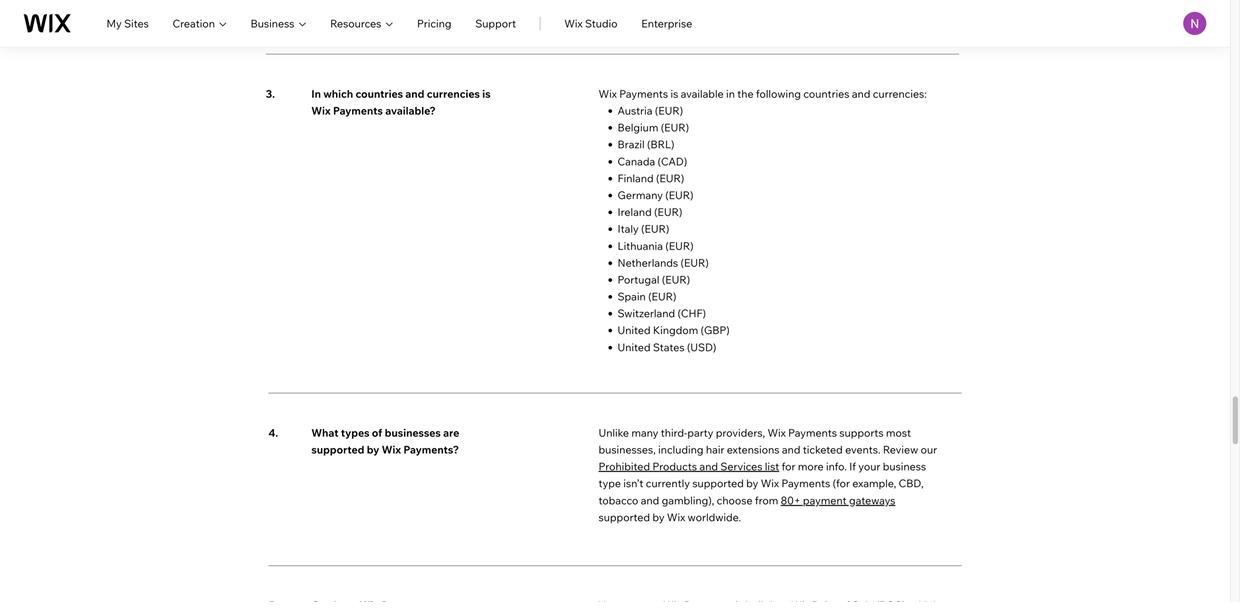 Task type: describe. For each thing, give the bounding box(es) containing it.
wix studio
[[565, 17, 618, 30]]

list
[[765, 460, 780, 473]]

in
[[312, 87, 321, 100]]

3.
[[266, 87, 275, 100]]

by inside 80+ payment gateways supported by wix worldwide.
[[653, 511, 665, 524]]

most
[[887, 426, 912, 440]]

following
[[756, 87, 802, 100]]

wix inside 80+ payment gateways supported by wix worldwide.
[[667, 511, 686, 524]]

payments inside the unlike many third-party providers, wix payments supports most businesses, including hair extensions and ticketed events. review our prohibited products and services list
[[789, 426, 838, 440]]

many
[[632, 426, 659, 440]]

80+
[[781, 494, 801, 507]]

from
[[755, 494, 779, 507]]

business button
[[251, 16, 307, 31]]

businesses
[[385, 426, 441, 440]]

ticketed
[[803, 443, 843, 457]]

(cad)
[[658, 155, 688, 168]]

which
[[324, 87, 353, 100]]

kingdom
[[653, 324, 699, 337]]

gateways
[[850, 494, 896, 507]]

unlike
[[599, 426, 629, 440]]

providers,
[[716, 426, 766, 440]]

hair
[[706, 443, 725, 457]]

italy
[[618, 222, 639, 236]]

currently
[[646, 477, 690, 490]]

third-
[[661, 426, 688, 440]]

wix inside the unlike many third-party providers, wix payments supports most businesses, including hair extensions and ticketed events. review our prohibited products and services list
[[768, 426, 786, 440]]

enterprise link
[[642, 16, 693, 31]]

creation
[[173, 17, 215, 30]]

payments?
[[404, 443, 459, 457]]

4.
[[269, 426, 278, 440]]

(for
[[833, 477, 851, 490]]

my
[[107, 17, 122, 30]]

resources button
[[330, 16, 394, 31]]

supported inside 80+ payment gateways supported by wix worldwide.
[[599, 511, 650, 524]]

wix inside for more info. if your business type isn't currently supported by wix payments (for example, cbd, tobacco and gambling), choose from
[[761, 477, 780, 490]]

spain
[[618, 290, 646, 303]]

unlike many third-party providers, wix payments supports most businesses, including hair extensions and ticketed events. review our prohibited products and services list
[[599, 426, 938, 473]]

choose
[[717, 494, 753, 507]]

wix studio link
[[565, 16, 618, 31]]

states
[[653, 341, 685, 354]]

resources
[[330, 17, 382, 30]]

available?
[[386, 104, 436, 117]]

review
[[884, 443, 919, 457]]

enterprise
[[642, 17, 693, 30]]

payments inside for more info. if your business type isn't currently supported by wix payments (for example, cbd, tobacco and gambling), choose from
[[782, 477, 831, 490]]

gambling),
[[662, 494, 715, 507]]

and up for
[[782, 443, 801, 457]]

(brl)
[[647, 138, 675, 151]]

businesses,
[[599, 443, 656, 457]]

netherlands
[[618, 256, 679, 269]]

info.
[[827, 460, 847, 473]]

wix payments is available in the following countries and currencies: austria (eur) belgium (eur) brazil (brl) canada (cad) finland (eur) germany (eur) ireland (eur) italy (eur) lithuania (eur) netherlands (eur) portugal (eur) spain (eur) switzerland (chf) united kingdom (gbp) united states (usd)
[[599, 87, 927, 354]]

ireland
[[618, 206, 652, 219]]

for more info. if your business type isn't currently supported by wix payments (for example, cbd, tobacco and gambling), choose from
[[599, 460, 927, 507]]

2 united from the top
[[618, 341, 651, 354]]

creation button
[[173, 16, 227, 31]]

more
[[798, 460, 824, 473]]

including
[[659, 443, 704, 457]]

payments inside wix payments is available in the following countries and currencies: austria (eur) belgium (eur) brazil (brl) canada (cad) finland (eur) germany (eur) ireland (eur) italy (eur) lithuania (eur) netherlands (eur) portugal (eur) spain (eur) switzerland (chf) united kingdom (gbp) united states (usd)
[[620, 87, 669, 100]]

for
[[782, 460, 796, 473]]

1 united from the top
[[618, 324, 651, 337]]

canada
[[618, 155, 656, 168]]

sites
[[124, 17, 149, 30]]

wix inside wix payments is available in the following countries and currencies: austria (eur) belgium (eur) brazil (brl) canada (cad) finland (eur) germany (eur) ireland (eur) italy (eur) lithuania (eur) netherlands (eur) portugal (eur) spain (eur) switzerland (chf) united kingdom (gbp) united states (usd)
[[599, 87, 617, 100]]

and inside for more info. if your business type isn't currently supported by wix payments (for example, cbd, tobacco and gambling), choose from
[[641, 494, 660, 507]]

by inside what types of businesses are supported by wix payments?
[[367, 443, 380, 457]]

of
[[372, 426, 383, 440]]

services
[[721, 460, 763, 473]]

business
[[251, 17, 295, 30]]

pricing
[[417, 17, 452, 30]]

countries inside wix payments is available in the following countries and currencies: austria (eur) belgium (eur) brazil (brl) canada (cad) finland (eur) germany (eur) ireland (eur) italy (eur) lithuania (eur) netherlands (eur) portugal (eur) spain (eur) switzerland (chf) united kingdom (gbp) united states (usd)
[[804, 87, 850, 100]]

germany
[[618, 189, 663, 202]]

brazil
[[618, 138, 645, 151]]

lithuania
[[618, 239, 663, 253]]



Task type: vqa. For each thing, say whether or not it's contained in the screenshot.
My
yes



Task type: locate. For each thing, give the bounding box(es) containing it.
example,
[[853, 477, 897, 490]]

austria
[[618, 104, 653, 117]]

payment
[[803, 494, 847, 507]]

0 horizontal spatial is
[[483, 87, 491, 100]]

extensions
[[727, 443, 780, 457]]

payments
[[620, 87, 669, 100], [333, 104, 383, 117], [789, 426, 838, 440], [782, 477, 831, 490]]

tobacco
[[599, 494, 639, 507]]

available
[[681, 87, 724, 100]]

0 horizontal spatial by
[[367, 443, 380, 457]]

0 vertical spatial united
[[618, 324, 651, 337]]

1 vertical spatial united
[[618, 341, 651, 354]]

if
[[850, 460, 857, 473]]

supported down tobacco
[[599, 511, 650, 524]]

wix inside what types of businesses are supported by wix payments?
[[382, 443, 401, 457]]

is inside "in which countries and currencies is wix payments available?"
[[483, 87, 491, 100]]

2 horizontal spatial supported
[[693, 477, 744, 490]]

1 vertical spatial supported
[[693, 477, 744, 490]]

products
[[653, 460, 698, 473]]

supported down what
[[312, 443, 365, 457]]

and left currencies:
[[852, 87, 871, 100]]

and
[[406, 87, 425, 100], [852, 87, 871, 100], [782, 443, 801, 457], [700, 460, 719, 473], [641, 494, 660, 507]]

your
[[859, 460, 881, 473]]

0 horizontal spatial countries
[[356, 87, 403, 100]]

1 horizontal spatial is
[[671, 87, 679, 100]]

party
[[688, 426, 714, 440]]

and inside "in which countries and currencies is wix payments available?"
[[406, 87, 425, 100]]

supported inside what types of businesses are supported by wix payments?
[[312, 443, 365, 457]]

studio
[[585, 17, 618, 30]]

prohibited products and services list link
[[599, 460, 780, 473]]

countries right following
[[804, 87, 850, 100]]

events.
[[846, 443, 881, 457]]

by down the "of"
[[367, 443, 380, 457]]

cbd,
[[899, 477, 924, 490]]

is
[[483, 87, 491, 100], [671, 87, 679, 100]]

united down switzerland
[[618, 324, 651, 337]]

supported inside for more info. if your business type isn't currently supported by wix payments (for example, cbd, tobacco and gambling), choose from
[[693, 477, 744, 490]]

by down gambling), on the bottom right of page
[[653, 511, 665, 524]]

what types of businesses are supported by wix payments?
[[312, 426, 460, 457]]

80+ payment gateways link
[[781, 494, 896, 507]]

and up available? on the left top of page
[[406, 87, 425, 100]]

by down services
[[747, 477, 759, 490]]

and down isn't at the bottom
[[641, 494, 660, 507]]

wix
[[565, 17, 583, 30], [599, 87, 617, 100], [312, 104, 331, 117], [768, 426, 786, 440], [382, 443, 401, 457], [761, 477, 780, 490], [667, 511, 686, 524]]

the
[[738, 87, 754, 100]]

payments up austria
[[620, 87, 669, 100]]

portugal
[[618, 273, 660, 286]]

business
[[883, 460, 927, 473]]

by inside for more info. if your business type isn't currently supported by wix payments (for example, cbd, tobacco and gambling), choose from
[[747, 477, 759, 490]]

supported
[[312, 443, 365, 457], [693, 477, 744, 490], [599, 511, 650, 524]]

my sites
[[107, 17, 149, 30]]

payments up ticketed
[[789, 426, 838, 440]]

(chf)
[[678, 307, 706, 320]]

2 horizontal spatial by
[[747, 477, 759, 490]]

currencies:
[[873, 87, 927, 100]]

switzerland
[[618, 307, 676, 320]]

1 horizontal spatial supported
[[599, 511, 650, 524]]

1 horizontal spatial by
[[653, 511, 665, 524]]

payments down which in the left top of the page
[[333, 104, 383, 117]]

is right currencies at left
[[483, 87, 491, 100]]

finland
[[618, 172, 654, 185]]

wix inside "in which countries and currencies is wix payments available?"
[[312, 104, 331, 117]]

and inside wix payments is available in the following countries and currencies: austria (eur) belgium (eur) brazil (brl) canada (cad) finland (eur) germany (eur) ireland (eur) italy (eur) lithuania (eur) netherlands (eur) portugal (eur) spain (eur) switzerland (chf) united kingdom (gbp) united states (usd)
[[852, 87, 871, 100]]

isn't
[[624, 477, 644, 490]]

1 horizontal spatial countries
[[804, 87, 850, 100]]

prohibited
[[599, 460, 650, 473]]

80+ payment gateways supported by wix worldwide.
[[599, 494, 896, 524]]

1 is from the left
[[483, 87, 491, 100]]

0 vertical spatial supported
[[312, 443, 365, 457]]

worldwide.
[[688, 511, 742, 524]]

support link
[[476, 16, 516, 31]]

supported up choose at the right
[[693, 477, 744, 490]]

2 vertical spatial supported
[[599, 511, 650, 524]]

countries inside "in which countries and currencies is wix payments available?"
[[356, 87, 403, 100]]

countries up available? on the left top of page
[[356, 87, 403, 100]]

belgium
[[618, 121, 659, 134]]

payments inside "in which countries and currencies is wix payments available?"
[[333, 104, 383, 117]]

is left available
[[671, 87, 679, 100]]

2 vertical spatial by
[[653, 511, 665, 524]]

2 is from the left
[[671, 87, 679, 100]]

pricing link
[[417, 16, 452, 31]]

and down hair
[[700, 460, 719, 473]]

is inside wix payments is available in the following countries and currencies: austria (eur) belgium (eur) brazil (brl) canada (cad) finland (eur) germany (eur) ireland (eur) italy (eur) lithuania (eur) netherlands (eur) portugal (eur) spain (eur) switzerland (chf) united kingdom (gbp) united states (usd)
[[671, 87, 679, 100]]

(eur)
[[655, 104, 684, 117], [661, 121, 690, 134], [656, 172, 685, 185], [666, 189, 694, 202], [655, 206, 683, 219], [642, 222, 670, 236], [666, 239, 694, 253], [681, 256, 709, 269], [662, 273, 691, 286], [649, 290, 677, 303]]

what
[[312, 426, 339, 440]]

united left states
[[618, 341, 651, 354]]

our
[[921, 443, 938, 457]]

2 countries from the left
[[804, 87, 850, 100]]

by
[[367, 443, 380, 457], [747, 477, 759, 490], [653, 511, 665, 524]]

profile image image
[[1184, 12, 1207, 35]]

support
[[476, 17, 516, 30]]

currencies
[[427, 87, 480, 100]]

0 vertical spatial by
[[367, 443, 380, 457]]

in
[[727, 87, 735, 100]]

(usd)
[[687, 341, 717, 354]]

(gbp)
[[701, 324, 730, 337]]

countries
[[356, 87, 403, 100], [804, 87, 850, 100]]

1 countries from the left
[[356, 87, 403, 100]]

in which countries and currencies is wix payments available?
[[312, 87, 491, 117]]

my sites link
[[107, 16, 149, 31]]

are
[[443, 426, 460, 440]]

type
[[599, 477, 621, 490]]

supports
[[840, 426, 884, 440]]

types
[[341, 426, 370, 440]]

united
[[618, 324, 651, 337], [618, 341, 651, 354]]

1 vertical spatial by
[[747, 477, 759, 490]]

0 horizontal spatial supported
[[312, 443, 365, 457]]

payments down more
[[782, 477, 831, 490]]



